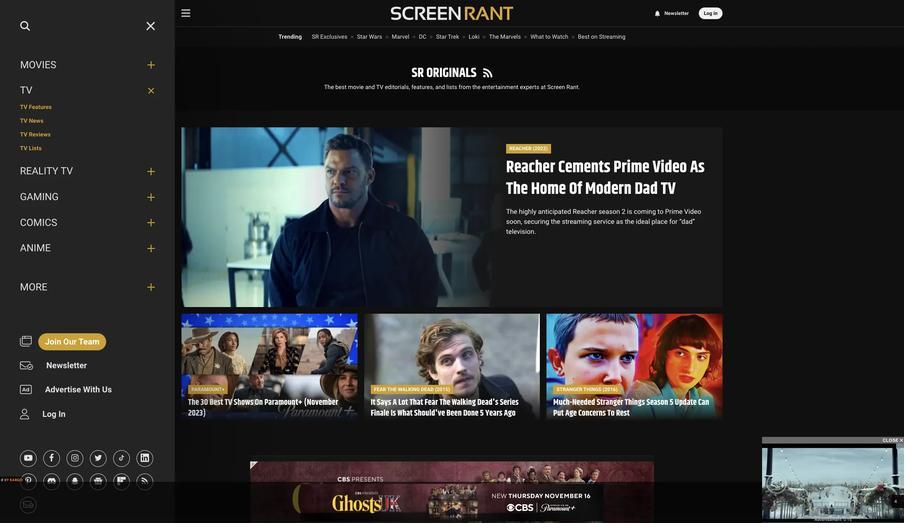 Task type: locate. For each thing, give the bounding box(es) containing it.
the marvels
[[489, 33, 521, 40]]

0 horizontal spatial to
[[545, 33, 551, 40]]

says
[[377, 396, 391, 409]]

video up "dad"
[[684, 208, 701, 216]]

join our team
[[45, 337, 100, 347]]

0 vertical spatial newsletter link
[[654, 10, 689, 16]]

best right 30
[[210, 396, 223, 409]]

1 horizontal spatial things
[[625, 396, 645, 409]]

1 vertical spatial to
[[658, 208, 663, 216]]

movies
[[20, 59, 56, 71]]

0 horizontal spatial what
[[398, 407, 413, 420]]

0 horizontal spatial paramount+
[[191, 387, 225, 392]]

reacher inside the highly anticipated reacher season 2 is coming to prime video soon, securing the streaming service as the ideal place for "dad" television.
[[573, 208, 597, 216]]

1 horizontal spatial walking
[[452, 396, 476, 409]]

1 and from the left
[[365, 84, 375, 90]]

1 vertical spatial log in
[[42, 409, 66, 419]]

reality tv
[[20, 165, 73, 177]]

1 horizontal spatial log in
[[704, 10, 718, 16]]

tv left the editorials,
[[376, 84, 383, 90]]

1 horizontal spatial star
[[436, 33, 447, 40]]

sr
[[312, 33, 319, 40], [412, 63, 424, 83]]

ago
[[504, 407, 516, 420]]

tv
[[376, 84, 383, 90], [20, 85, 32, 96], [20, 103, 27, 110], [20, 117, 27, 124], [20, 131, 27, 138], [20, 145, 27, 152], [61, 165, 73, 177], [661, 176, 676, 202], [225, 396, 232, 409]]

(2016)
[[603, 387, 618, 392]]

home
[[531, 176, 566, 202]]

reality
[[20, 165, 58, 177]]

finale
[[371, 407, 389, 420]]

0 vertical spatial sr
[[312, 33, 319, 40]]

1 horizontal spatial best
[[578, 33, 590, 40]]

0 vertical spatial stranger
[[557, 387, 582, 392]]

the left best
[[324, 84, 334, 90]]

5
[[670, 396, 673, 409], [480, 407, 484, 420]]

is
[[627, 208, 632, 216]]

tv link
[[20, 85, 141, 97]]

the right from
[[472, 84, 481, 90]]

trending
[[278, 33, 302, 40]]

5 left the update
[[670, 396, 673, 409]]

and left lists
[[435, 84, 445, 90]]

season
[[599, 208, 620, 216]]

1 vertical spatial newsletter
[[46, 360, 87, 370]]

best on streaming link
[[578, 33, 626, 40]]

tv left "shows"
[[225, 396, 232, 409]]

tv right dad
[[661, 176, 676, 202]]

reacher left the (2022)
[[509, 146, 532, 152]]

0 vertical spatial newsletter
[[664, 10, 689, 16]]

fear up says
[[374, 387, 386, 392]]

1 vertical spatial video
[[684, 208, 701, 216]]

what right is
[[398, 407, 413, 420]]

shows
[[234, 396, 253, 409]]

1 vertical spatial things
[[625, 396, 645, 409]]

1 vertical spatial what
[[398, 407, 413, 420]]

tv lists link
[[20, 145, 155, 152]]

done
[[463, 407, 479, 420]]

the right as
[[625, 218, 634, 226]]

star
[[357, 33, 367, 40], [436, 33, 447, 40]]

1 horizontal spatial what
[[530, 33, 544, 40]]

our
[[63, 337, 77, 347]]

reacher cements prime video as the home of modern dad tv link
[[506, 155, 705, 202]]

1 vertical spatial stranger
[[597, 396, 623, 409]]

stranger up much-
[[557, 387, 582, 392]]

1 vertical spatial prime
[[665, 208, 683, 216]]

what left watch at the right top
[[530, 33, 544, 40]]

0 horizontal spatial and
[[365, 84, 375, 90]]

2 and from the left
[[435, 84, 445, 90]]

1 horizontal spatial in
[[713, 10, 718, 16]]

1 horizontal spatial stranger
[[597, 396, 623, 409]]

what to watch link
[[530, 33, 568, 40]]

what to watch
[[530, 33, 568, 40]]

2 vertical spatial reacher
[[573, 208, 597, 216]]

reacher (2022) reacher cements prime video as the home of modern dad tv
[[506, 146, 705, 202]]

tv reviews link
[[20, 131, 155, 139]]

0 horizontal spatial walking
[[398, 387, 420, 392]]

1 star from the left
[[357, 33, 367, 40]]

close ✕ button
[[762, 437, 904, 444]]

troy looking at charlie in fear the walking dead season 8 episode 8 image
[[364, 314, 540, 426]]

in
[[713, 10, 718, 16], [58, 409, 66, 419]]

reacher up the streaming
[[573, 208, 597, 216]]

video left as
[[653, 155, 687, 180]]

1 vertical spatial sr
[[412, 63, 424, 83]]

star for star wars
[[357, 33, 367, 40]]

anticipated
[[538, 208, 571, 216]]

things left season
[[625, 396, 645, 409]]

movies link
[[20, 59, 141, 71]]

the down anticipated
[[551, 218, 560, 226]]

0 horizontal spatial prime
[[614, 155, 649, 180]]

walking up lot on the bottom left of page
[[398, 387, 420, 392]]

features
[[29, 103, 52, 110]]

1 vertical spatial fear
[[425, 396, 438, 409]]

2 star from the left
[[436, 33, 447, 40]]

team
[[79, 337, 100, 347]]

0 vertical spatial things
[[583, 387, 601, 392]]

stranger things (2016) link
[[553, 385, 621, 394]]

fear down dead in the left of the page
[[425, 396, 438, 409]]

things up needed
[[583, 387, 601, 392]]

newsletter link
[[654, 10, 689, 16], [40, 357, 94, 375]]

tv left news
[[20, 117, 27, 124]]

1 vertical spatial in
[[58, 409, 66, 419]]

the inside the highly anticipated reacher season 2 is coming to prime video soon, securing the streaming service as the ideal place for "dad" television.
[[506, 208, 517, 216]]

to left watch at the right top
[[545, 33, 551, 40]]

and right movie
[[365, 84, 375, 90]]

tv up tv lists
[[20, 131, 27, 138]]

more
[[20, 281, 47, 293]]

rant.
[[566, 84, 580, 90]]

needed
[[572, 396, 595, 409]]

star wars
[[357, 33, 382, 40]]

tv left lists
[[20, 145, 27, 152]]

the
[[489, 33, 499, 40], [324, 84, 334, 90], [506, 176, 528, 202], [506, 208, 517, 216], [387, 387, 397, 392], [188, 396, 199, 409], [439, 396, 450, 409]]

0 horizontal spatial newsletter
[[46, 360, 87, 370]]

1 horizontal spatial prime
[[665, 208, 683, 216]]

television.
[[506, 228, 536, 236]]

reacher down reacher (2022) link
[[506, 155, 555, 180]]

0 horizontal spatial sr
[[312, 33, 319, 40]]

to
[[607, 407, 615, 420]]

0 vertical spatial prime
[[614, 155, 649, 180]]

video inside reacher (2022) reacher cements prime video as the home of modern dad tv
[[653, 155, 687, 180]]

sr up features,
[[412, 63, 424, 83]]

stranger down (2016)
[[597, 396, 623, 409]]

1 horizontal spatial to
[[658, 208, 663, 216]]

1 horizontal spatial sr
[[412, 63, 424, 83]]

0 horizontal spatial star
[[357, 33, 367, 40]]

1 horizontal spatial and
[[435, 84, 445, 90]]

1 vertical spatial paramount+
[[264, 396, 302, 409]]

0 horizontal spatial in
[[58, 409, 66, 419]]

the up highly
[[506, 176, 528, 202]]

the left 30
[[188, 396, 199, 409]]

to
[[545, 33, 551, 40], [658, 208, 663, 216]]

what
[[530, 33, 544, 40], [398, 407, 413, 420]]

marvel
[[392, 33, 409, 40]]

tv inside paramount+ the 30 best tv shows on paramount+ (november 2023)
[[225, 396, 232, 409]]

streaming
[[599, 33, 626, 40]]

streaming
[[562, 218, 592, 226]]

0 vertical spatial reacher
[[509, 146, 532, 152]]

originals
[[426, 63, 477, 83]]

fear the walking dead (2015) link
[[371, 385, 453, 394]]

1 vertical spatial best
[[210, 396, 223, 409]]

reacher
[[509, 146, 532, 152], [506, 155, 555, 180], [573, 208, 597, 216]]

0 horizontal spatial best
[[210, 396, 223, 409]]

sr originals the best movie and tv editorials, features, and lists from the entertainment experts at screen rant.
[[324, 63, 580, 90]]

coming
[[634, 208, 656, 216]]

0 horizontal spatial log
[[42, 409, 56, 419]]

marvel link
[[392, 33, 409, 40]]

at
[[541, 84, 546, 90]]

advertise with us link
[[38, 381, 119, 399]]

1 horizontal spatial log
[[704, 10, 712, 16]]

been
[[447, 407, 462, 420]]

video
[[653, 155, 687, 180], [684, 208, 701, 216]]

reality tv link
[[20, 165, 141, 178]]

1 vertical spatial log
[[42, 409, 56, 419]]

5 inside fear the walking dead (2015) it says a lot that fear the walking dead's series finale is what should've been done 5 years ago
[[480, 407, 484, 420]]

the inside sr originals the best movie and tv editorials, features, and lists from the entertainment experts at screen rant.
[[472, 84, 481, 90]]

0 vertical spatial log in
[[704, 10, 718, 16]]

0 vertical spatial best
[[578, 33, 590, 40]]

0:15
[[843, 517, 852, 522]]

best left the on
[[578, 33, 590, 40]]

news
[[29, 117, 43, 124]]

the up soon, on the right top of the page
[[506, 208, 517, 216]]

walking left dead's
[[452, 396, 476, 409]]

the inside sr originals the best movie and tv editorials, features, and lists from the entertainment experts at screen rant.
[[324, 84, 334, 90]]

0 horizontal spatial 5
[[480, 407, 484, 420]]

experts
[[520, 84, 539, 90]]

to up place at the top right of page
[[658, 208, 663, 216]]

paramount+ the 30 best tv shows on paramount+ (november 2023)
[[188, 387, 338, 420]]

1 horizontal spatial fear
[[425, 396, 438, 409]]

video player region
[[762, 444, 904, 523]]

1 vertical spatial newsletter link
[[40, 357, 94, 375]]

the up a
[[387, 387, 397, 392]]

1 vertical spatial reacher
[[506, 155, 555, 180]]

to inside the highly anticipated reacher season 2 is coming to prime video soon, securing the streaming service as the ideal place for "dad" television.
[[658, 208, 663, 216]]

on
[[591, 33, 598, 40]]

star left wars
[[357, 33, 367, 40]]

0 horizontal spatial things
[[583, 387, 601, 392]]

star for star trek
[[436, 33, 447, 40]]

1 horizontal spatial 5
[[670, 396, 673, 409]]

2023)
[[188, 407, 206, 420]]

lists
[[29, 145, 42, 152]]

2 horizontal spatial the
[[625, 218, 634, 226]]

join our team link
[[38, 333, 106, 350]]

sr inside sr originals the best movie and tv editorials, features, and lists from the entertainment experts at screen rant.
[[412, 63, 424, 83]]

eleven and mike from stranger things image
[[547, 314, 723, 426]]

0 vertical spatial fear
[[374, 387, 386, 392]]

5 right done
[[480, 407, 484, 420]]

paramount+ right on
[[264, 396, 302, 409]]

fear
[[374, 387, 386, 392], [425, 396, 438, 409]]

0 vertical spatial video
[[653, 155, 687, 180]]

5 inside stranger things (2016) much-needed stranger things season 5 update can put age concerns to rest
[[670, 396, 673, 409]]

things
[[583, 387, 601, 392], [625, 396, 645, 409]]

star left trek
[[436, 33, 447, 40]]

0 horizontal spatial stranger
[[557, 387, 582, 392]]

paramount+ up 30
[[191, 387, 225, 392]]

0 horizontal spatial the
[[472, 84, 481, 90]]

sr left exclusives
[[312, 33, 319, 40]]

0 horizontal spatial log in
[[42, 409, 66, 419]]



Task type: vqa. For each thing, say whether or not it's contained in the screenshot.
UPDATE
yes



Task type: describe. For each thing, give the bounding box(es) containing it.
what inside fear the walking dead (2015) it says a lot that fear the walking dead's series finale is what should've been done 5 years ago
[[398, 407, 413, 420]]

close
[[883, 438, 898, 443]]

tv up tv features
[[20, 85, 32, 96]]

1 horizontal spatial newsletter link
[[654, 10, 689, 16]]

prime inside reacher (2022) reacher cements prime video as the home of modern dad tv
[[614, 155, 649, 180]]

paramount+ shows - lawmen bass reeves, good fight, special ops lioness, frasier, tulsa king, 1883 image
[[181, 314, 357, 426]]

the inside paramount+ the 30 best tv shows on paramount+ (november 2023)
[[188, 396, 199, 409]]

rest
[[616, 407, 630, 420]]

us
[[102, 385, 112, 395]]

tv right the reality in the top of the page
[[61, 165, 73, 177]]

loki
[[469, 33, 480, 40]]

should've
[[414, 407, 445, 420]]

jack reacher standing tall while captured in reacher season 2 image
[[181, 127, 506, 307]]

0 vertical spatial in
[[713, 10, 718, 16]]

0 vertical spatial walking
[[398, 387, 420, 392]]

trek
[[448, 33, 459, 40]]

that
[[410, 396, 423, 409]]

lists
[[446, 84, 457, 90]]

editorials,
[[385, 84, 410, 90]]

0 horizontal spatial fear
[[374, 387, 386, 392]]

the inside reacher (2022) reacher cements prime video as the home of modern dad tv
[[506, 176, 528, 202]]

join
[[45, 337, 61, 347]]

screenrant logo image
[[391, 7, 513, 20]]

as
[[616, 218, 623, 226]]

0 horizontal spatial newsletter link
[[40, 357, 94, 375]]

star trek link
[[436, 33, 459, 40]]

comics
[[20, 217, 57, 228]]

best inside paramount+ the 30 best tv shows on paramount+ (november 2023)
[[210, 396, 223, 409]]

dead's
[[477, 396, 498, 409]]

30
[[201, 396, 208, 409]]

(november
[[304, 396, 338, 409]]

can
[[698, 396, 709, 409]]

tv inside sr originals the best movie and tv editorials, features, and lists from the entertainment experts at screen rant.
[[376, 84, 383, 90]]

tv features link
[[20, 103, 155, 111]]

0 vertical spatial paramount+
[[191, 387, 225, 392]]

entertainment
[[482, 84, 518, 90]]

it says a lot that fear the walking dead's series finale is what should've been done 5 years ago link
[[371, 396, 533, 420]]

dad
[[635, 176, 658, 202]]

best
[[335, 84, 347, 90]]

sr exclusives link
[[312, 33, 347, 40]]

with
[[83, 385, 100, 395]]

close ✕
[[883, 438, 903, 443]]

update
[[675, 396, 697, 409]]

modern
[[585, 176, 632, 202]]

highly
[[519, 208, 536, 216]]

concerns
[[578, 407, 606, 420]]

reviews
[[29, 131, 51, 138]]

best on streaming
[[578, 33, 626, 40]]

the down (2015)
[[439, 396, 450, 409]]

✕
[[900, 438, 903, 443]]

tv inside reacher (2022) reacher cements prime video as the home of modern dad tv
[[661, 176, 676, 202]]

advertisement: 0:15
[[815, 517, 852, 522]]

the highly anticipated reacher season 2 is coming to prime video soon, securing the streaming service as the ideal place for "dad" television.
[[506, 208, 701, 236]]

sr for originals
[[412, 63, 424, 83]]

dc
[[419, 33, 426, 40]]

securing
[[524, 218, 549, 226]]

the left marvels
[[489, 33, 499, 40]]

log in link
[[36, 406, 72, 424]]

advertise
[[45, 385, 81, 395]]

tv news link
[[20, 117, 155, 125]]

tv features
[[20, 103, 52, 110]]

sr exclusives
[[312, 33, 347, 40]]

much-needed stranger things season 5 update can put age concerns to rest link
[[553, 396, 716, 420]]

years
[[485, 407, 502, 420]]

anime link
[[20, 242, 141, 255]]

tv reviews
[[20, 131, 51, 138]]

1 horizontal spatial newsletter
[[664, 10, 689, 16]]

tv news
[[20, 117, 43, 124]]

age
[[565, 407, 577, 420]]

tv up tv news
[[20, 103, 27, 110]]

place
[[652, 218, 668, 226]]

0 vertical spatial what
[[530, 33, 544, 40]]

the 30 best tv shows on paramount+ (november 2023) link
[[188, 396, 351, 420]]

marvels
[[500, 33, 521, 40]]

sr for exclusives
[[312, 33, 319, 40]]

features,
[[411, 84, 434, 90]]

0 vertical spatial to
[[545, 33, 551, 40]]

cements
[[558, 155, 610, 180]]

loki link
[[469, 33, 480, 40]]

video inside the highly anticipated reacher season 2 is coming to prime video soon, securing the streaming service as the ideal place for "dad" television.
[[684, 208, 701, 216]]

a
[[393, 396, 397, 409]]

paramount+ link
[[188, 385, 228, 394]]

on
[[255, 396, 263, 409]]

1 horizontal spatial paramount+
[[264, 396, 302, 409]]

as
[[690, 155, 705, 180]]

reacher (2022) link
[[506, 144, 551, 154]]

it
[[371, 396, 375, 409]]

exclusives
[[320, 33, 347, 40]]

log inside log in link
[[42, 409, 56, 419]]

prime inside the highly anticipated reacher season 2 is coming to prime video soon, securing the streaming service as the ideal place for "dad" television.
[[665, 208, 683, 216]]

comics link
[[20, 217, 141, 229]]

0 vertical spatial log
[[704, 10, 712, 16]]

watch
[[552, 33, 568, 40]]

is
[[391, 407, 396, 420]]

service
[[593, 218, 614, 226]]

dc link
[[419, 33, 426, 40]]

gaming link
[[20, 191, 141, 204]]

"dad"
[[679, 218, 695, 226]]

anime
[[20, 242, 51, 254]]

ideal
[[636, 218, 650, 226]]

fear the walking dead (2015) it says a lot that fear the walking dead's series finale is what should've been done 5 years ago
[[371, 387, 519, 420]]

1 vertical spatial walking
[[452, 396, 476, 409]]

tv lists
[[20, 145, 42, 152]]

1 horizontal spatial the
[[551, 218, 560, 226]]



